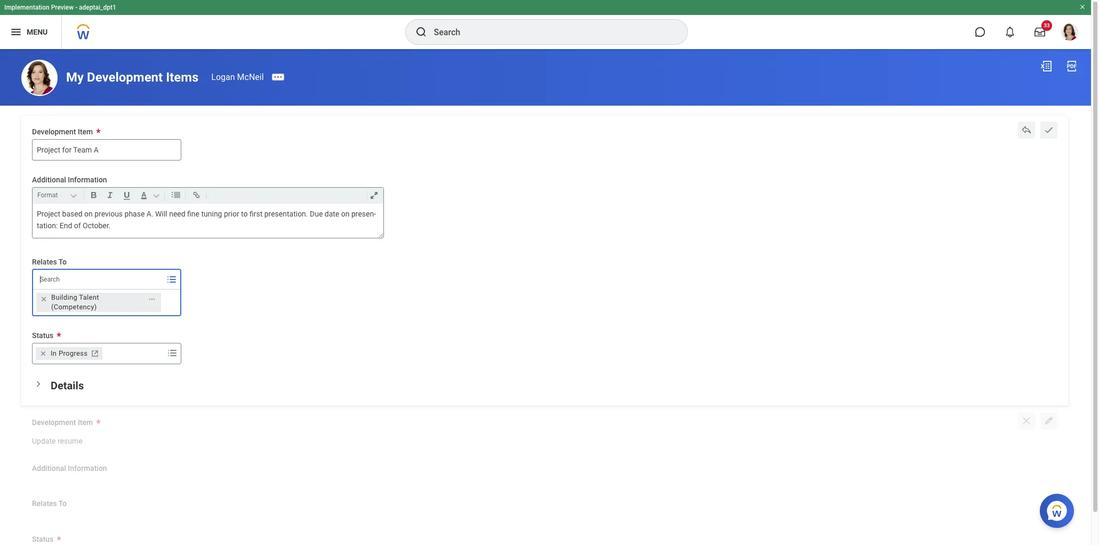 Task type: describe. For each thing, give the bounding box(es) containing it.
will
[[155, 209, 167, 218]]

edit image
[[1044, 415, 1054, 426]]

prior
[[224, 209, 239, 218]]

menu
[[27, 28, 48, 36]]

2 vertical spatial development
[[32, 418, 76, 427]]

menu banner
[[0, 0, 1091, 49]]

1 relates from the top
[[32, 257, 57, 266]]

building talent (competency) element
[[51, 293, 142, 312]]

my development items
[[66, 70, 199, 85]]

2 item from the top
[[78, 418, 93, 427]]

close environment banner image
[[1079, 4, 1086, 10]]

tation:
[[37, 209, 376, 230]]

1 relates to from the top
[[32, 257, 67, 266]]

building talent (competency), press delete to clear value. option
[[36, 293, 161, 312]]

implementation preview -   adeptai_dpt1
[[4, 4, 116, 11]]

date
[[325, 209, 339, 218]]

2 development item from the top
[[32, 418, 93, 427]]

based
[[62, 209, 82, 218]]

justify image
[[10, 26, 22, 38]]

-
[[75, 4, 77, 11]]

Additional Information text field
[[33, 203, 383, 238]]

Relates To field
[[33, 270, 180, 289]]

bulleted list image
[[169, 189, 183, 201]]

employee's photo (logan mcneil) image
[[21, 60, 58, 96]]

1 information from the top
[[68, 175, 107, 184]]

2 relates to from the top
[[32, 499, 67, 508]]

(competency)
[[51, 303, 97, 311]]

export to excel image
[[1040, 60, 1053, 73]]

Development Item text field
[[32, 139, 181, 160]]

underline image
[[119, 189, 134, 201]]

tuning
[[201, 209, 222, 218]]

2 to from the top
[[59, 499, 67, 508]]

adeptai_dpt1
[[79, 4, 116, 11]]

presen
[[351, 209, 376, 218]]

first
[[250, 209, 263, 218]]

resume
[[58, 437, 82, 445]]

1 item from the top
[[78, 127, 93, 136]]

format group
[[35, 187, 386, 203]]

prompts image
[[165, 273, 178, 286]]

profile logan mcneil image
[[1061, 23, 1078, 43]]

a.
[[147, 209, 153, 218]]

details button
[[51, 379, 84, 392]]

1 additional from the top
[[32, 175, 66, 184]]

in progress, press delete to clear value, ctrl + enter opens in new window. option
[[36, 347, 103, 360]]

33
[[1044, 22, 1050, 28]]

development item element
[[32, 430, 82, 449]]

fine
[[187, 209, 199, 218]]

0 vertical spatial development
[[87, 70, 163, 85]]

1 to from the top
[[59, 257, 67, 266]]

to
[[241, 209, 248, 218]]

search image
[[415, 26, 427, 38]]

1 on from the left
[[84, 209, 93, 218]]

format button
[[35, 189, 82, 201]]

2 on from the left
[[341, 209, 350, 218]]

notifications large image
[[1005, 27, 1015, 37]]

of
[[74, 221, 81, 230]]



Task type: locate. For each thing, give the bounding box(es) containing it.
0 vertical spatial to
[[59, 257, 67, 266]]

development item up the development item text field
[[32, 127, 93, 136]]

menu button
[[0, 15, 61, 49]]

additional information
[[32, 175, 107, 184], [32, 464, 107, 473]]

1 horizontal spatial on
[[341, 209, 350, 218]]

information
[[68, 175, 107, 184], [68, 464, 107, 473]]

presentation.
[[264, 209, 308, 218]]

logan
[[211, 72, 235, 82]]

information down the resume
[[68, 464, 107, 473]]

0 vertical spatial additional information
[[32, 175, 107, 184]]

in progress element
[[51, 349, 88, 358]]

logan mcneil
[[211, 72, 264, 82]]

1 vertical spatial item
[[78, 418, 93, 427]]

items
[[166, 70, 199, 85]]

1 status from the top
[[32, 331, 54, 340]]

relates to
[[32, 257, 67, 266], [32, 499, 67, 508]]

1 vertical spatial x small image
[[38, 348, 49, 359]]

format
[[37, 191, 58, 199]]

0 vertical spatial status
[[32, 331, 54, 340]]

additional information up format popup button
[[32, 175, 107, 184]]

information up bold icon
[[68, 175, 107, 184]]

project
[[37, 209, 60, 218]]

chevron down image
[[35, 378, 42, 390]]

my development items main content
[[0, 49, 1091, 545]]

2 additional information from the top
[[32, 464, 107, 473]]

development item up development item element
[[32, 418, 93, 427]]

x small image
[[38, 294, 49, 305], [38, 348, 49, 359]]

Search Workday  search field
[[434, 20, 665, 44]]

1 additional information from the top
[[32, 175, 107, 184]]

0 vertical spatial information
[[68, 175, 107, 184]]

1 vertical spatial relates to
[[32, 499, 67, 508]]

my
[[66, 70, 84, 85]]

1 vertical spatial development
[[32, 127, 76, 136]]

relates
[[32, 257, 57, 266], [32, 499, 57, 508]]

update
[[32, 437, 56, 445]]

x small image left in on the left bottom
[[38, 348, 49, 359]]

ext link image
[[90, 348, 100, 359]]

x small image inside building talent (competency), press delete to clear value. option
[[38, 294, 49, 305]]

x small image left building
[[38, 294, 49, 305]]

x small image for in
[[38, 348, 49, 359]]

Update resume text field
[[32, 430, 82, 449]]

1 vertical spatial to
[[59, 499, 67, 508]]

x image
[[1021, 415, 1032, 426]]

logan mcneil link
[[211, 72, 264, 82]]

item
[[78, 127, 93, 136], [78, 418, 93, 427]]

1 vertical spatial relates
[[32, 499, 57, 508]]

talent
[[79, 293, 99, 301]]

building
[[51, 293, 77, 301]]

due
[[310, 209, 323, 218]]

0 vertical spatial relates to
[[32, 257, 67, 266]]

additional information down the resume
[[32, 464, 107, 473]]

0 vertical spatial development item
[[32, 127, 93, 136]]

2 relates from the top
[[32, 499, 57, 508]]

undo l image
[[1021, 125, 1032, 135]]

1 vertical spatial information
[[68, 464, 107, 473]]

october.
[[83, 221, 111, 230]]

1 development item from the top
[[32, 127, 93, 136]]

italic image
[[103, 189, 117, 201]]

phase
[[125, 209, 145, 218]]

1 vertical spatial development item
[[32, 418, 93, 427]]

need
[[169, 209, 185, 218]]

2 status from the top
[[32, 535, 54, 543]]

item up the resume
[[78, 418, 93, 427]]

in
[[51, 349, 57, 357]]

2 information from the top
[[68, 464, 107, 473]]

preview
[[51, 4, 74, 11]]

on
[[84, 209, 93, 218], [341, 209, 350, 218]]

0 vertical spatial relates
[[32, 257, 57, 266]]

1 vertical spatial additional
[[32, 464, 66, 473]]

progress
[[59, 349, 88, 357]]

check image
[[1044, 125, 1054, 135]]

bold image
[[86, 189, 101, 201]]

1 vertical spatial status
[[32, 535, 54, 543]]

inbox large image
[[1035, 27, 1045, 37]]

end
[[60, 221, 72, 230]]

to
[[59, 257, 67, 266], [59, 499, 67, 508]]

development item
[[32, 127, 93, 136], [32, 418, 93, 427]]

33 button
[[1028, 20, 1052, 44]]

on right the date
[[341, 209, 350, 218]]

related actions image
[[148, 296, 156, 303]]

link image
[[189, 189, 204, 201]]

1 vertical spatial additional information
[[32, 464, 107, 473]]

previous
[[94, 209, 123, 218]]

additional
[[32, 175, 66, 184], [32, 464, 66, 473]]

view printable version (pdf) image
[[1066, 60, 1078, 73]]

2 additional from the top
[[32, 464, 66, 473]]

0 vertical spatial additional
[[32, 175, 66, 184]]

x small image for building
[[38, 294, 49, 305]]

maximize image
[[367, 189, 381, 201]]

in progress
[[51, 349, 88, 357]]

item up the development item text field
[[78, 127, 93, 136]]

development
[[87, 70, 163, 85], [32, 127, 76, 136], [32, 418, 76, 427]]

mcneil
[[237, 72, 264, 82]]

0 vertical spatial item
[[78, 127, 93, 136]]

0 vertical spatial x small image
[[38, 294, 49, 305]]

prompts image
[[166, 347, 179, 359]]

status
[[32, 331, 54, 340], [32, 535, 54, 543]]

building talent (competency)
[[51, 293, 99, 311]]

details
[[51, 379, 84, 392]]

on up october.
[[84, 209, 93, 218]]

project based on previous phase a. will need fine tuning prior to first presentation. due date on presen tation: end of october.
[[37, 209, 376, 230]]

0 horizontal spatial on
[[84, 209, 93, 218]]

additional down update
[[32, 464, 66, 473]]

update resume
[[32, 437, 82, 445]]

implementation
[[4, 4, 49, 11]]

additional up format
[[32, 175, 66, 184]]



Task type: vqa. For each thing, say whether or not it's contained in the screenshot.
Update
yes



